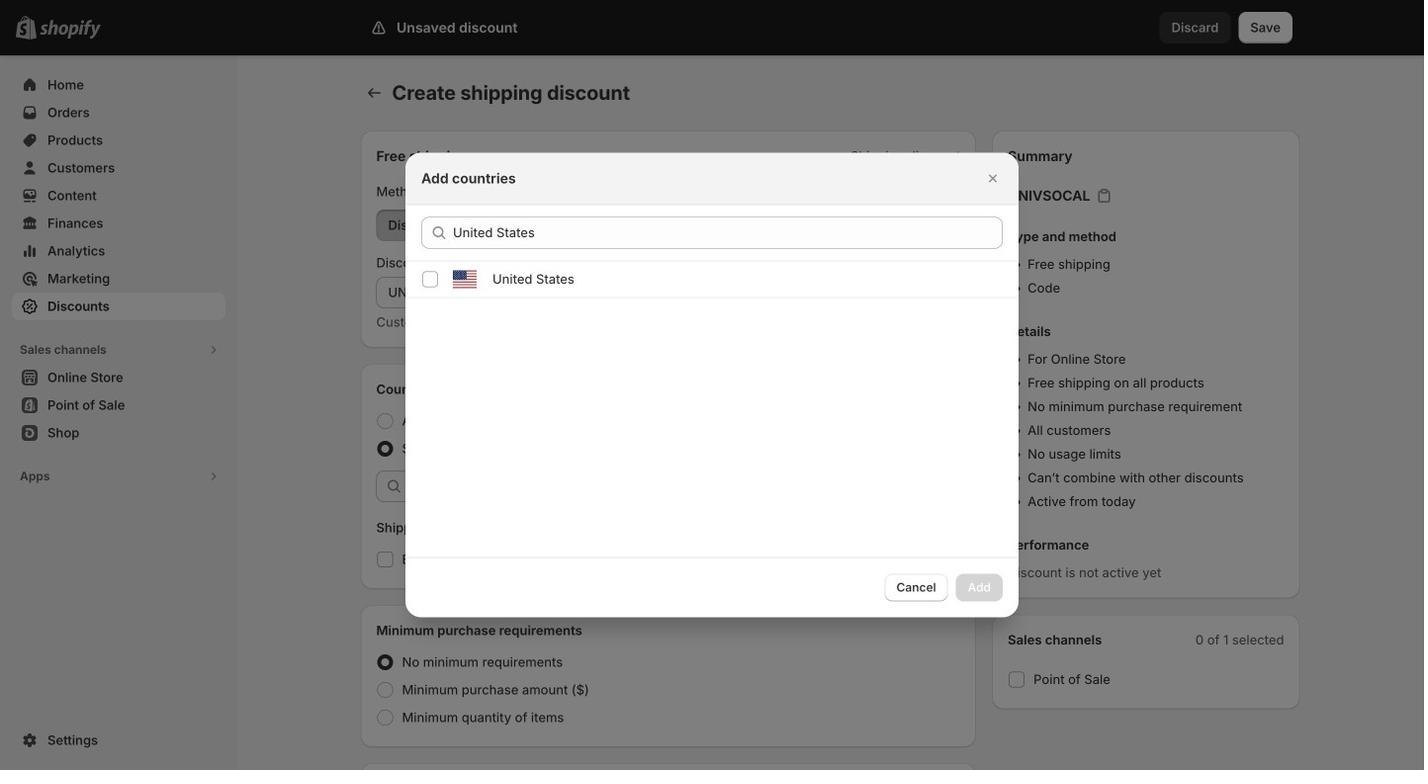Task type: vqa. For each thing, say whether or not it's contained in the screenshot.
Collections link
no



Task type: locate. For each thing, give the bounding box(es) containing it.
dialog
[[0, 153, 1425, 618]]

Search countries text field
[[453, 217, 1003, 249]]

shopify image
[[40, 20, 101, 39]]



